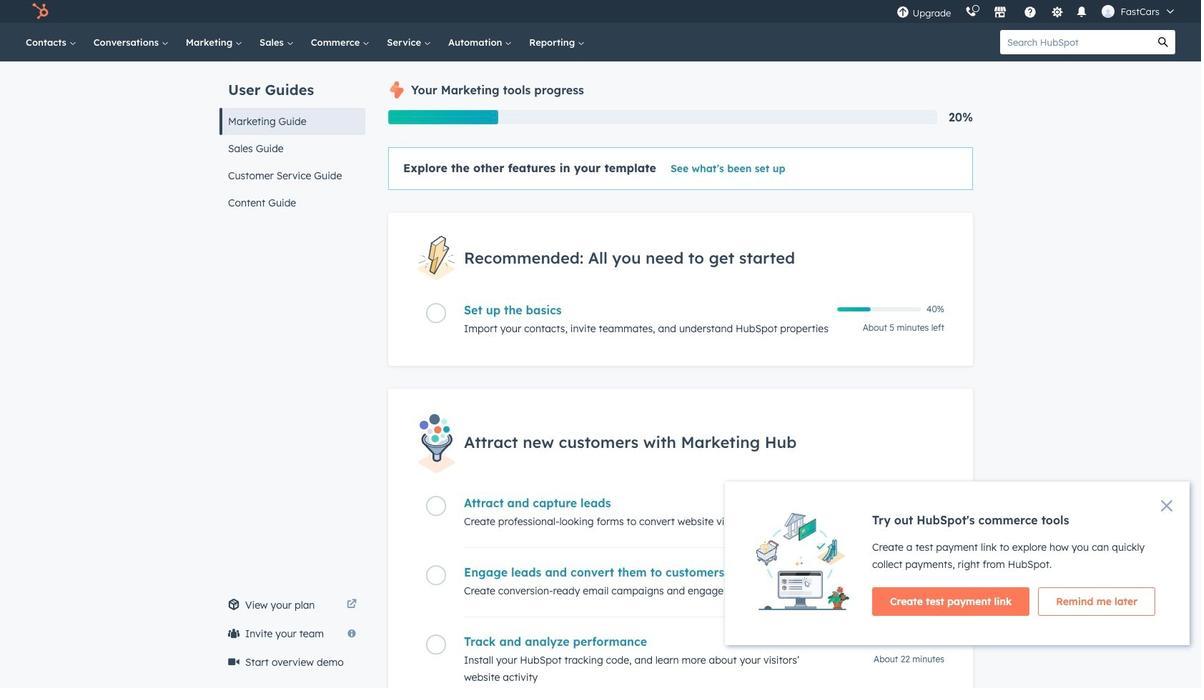 Task type: describe. For each thing, give the bounding box(es) containing it.
marketplaces image
[[995, 6, 1008, 19]]

Search HubSpot search field
[[1001, 30, 1152, 54]]

1 link opens in a new window image from the top
[[347, 597, 357, 615]]

close image
[[1162, 501, 1173, 512]]

user guides element
[[220, 62, 366, 217]]



Task type: locate. For each thing, give the bounding box(es) containing it.
progress bar
[[388, 110, 498, 124]]

2 link opens in a new window image from the top
[[347, 600, 357, 611]]

[object object] complete progress bar
[[838, 308, 871, 312]]

link opens in a new window image
[[347, 597, 357, 615], [347, 600, 357, 611]]

menu
[[890, 0, 1185, 23]]

christina overa image
[[1103, 5, 1116, 18]]



Task type: vqa. For each thing, say whether or not it's contained in the screenshot.
Chat conversation closed totals by rep ELEMENT
no



